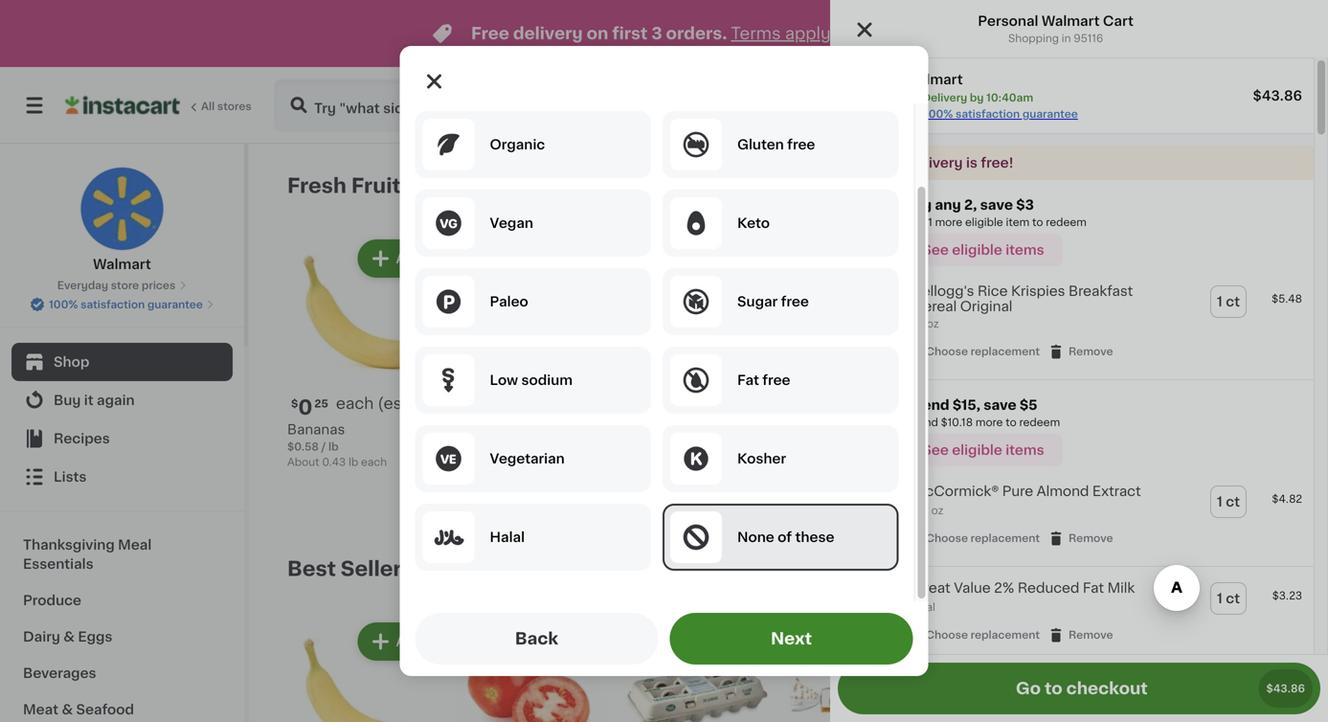 Task type: describe. For each thing, give the bounding box(es) containing it.
18
[[913, 319, 924, 329]]

0 horizontal spatial delivery by 10:40am
[[922, 92, 1034, 103]]

essentials
[[23, 557, 94, 571]]

wonderful
[[826, 423, 896, 436]]

almond
[[1037, 485, 1089, 498]]

sugar
[[737, 295, 778, 308]]

apply.
[[785, 25, 835, 42]]

1 vertical spatial first
[[876, 156, 904, 170]]

strawberries 16 oz container
[[956, 423, 1041, 452]]

$5
[[1020, 399, 1038, 412]]

6 pom wonderful ready-to-eat pomegranate arils
[[789, 398, 912, 475]]

1 left $5.48
[[1217, 295, 1223, 308]]

first inside limited time offer region
[[612, 25, 648, 42]]

limited time offer region
[[0, 0, 1272, 67]]

eat
[[859, 442, 880, 456]]

2 horizontal spatial many
[[1143, 495, 1173, 506]]

add button up go to checkout
[[1029, 624, 1103, 659]]

add button down sellers at the bottom of page
[[360, 624, 434, 659]]

milk
[[1108, 582, 1135, 595]]

fruit
[[351, 176, 401, 196]]

krispies
[[1011, 284, 1065, 298]]

personal walmart cart shopping in 95116
[[978, 14, 1134, 44]]

delivery inside limited time offer region
[[513, 25, 583, 42]]

vegan
[[490, 216, 533, 230]]

replacement for value
[[971, 630, 1040, 640]]

$0.25 each (estimated) element
[[287, 395, 439, 420]]

1 replacement from the top
[[971, 346, 1040, 357]]

lists link
[[11, 458, 233, 496]]

fat inside add your shopping preferences element
[[737, 374, 759, 387]]

walmart logo image
[[80, 167, 164, 251]]

dairy & eggs
[[23, 630, 112, 644]]

product group containing 6
[[789, 236, 941, 510]]

add inside buy any 2, save $3 add 1 more eligible item to redeem
[[904, 217, 926, 227]]

meal
[[118, 538, 152, 552]]

0 for 25
[[298, 398, 313, 418]]

redeem inside buy any 2, save $3 add 1 more eligible item to redeem
[[1046, 217, 1087, 227]]

lists
[[54, 470, 87, 484]]

package
[[1204, 476, 1250, 487]]

buy any 2, save $3 add 1 more eligible item to redeem
[[904, 198, 1087, 227]]

1 down package
[[1217, 495, 1223, 509]]

0 horizontal spatial walmart
[[93, 258, 151, 271]]

16
[[956, 442, 968, 452]]

produce link
[[11, 582, 233, 619]]

& for meat
[[62, 703, 73, 716]]

0.43
[[322, 457, 346, 468]]

thanksgiving meal essentials
[[23, 538, 152, 571]]

save inside spend $15, save $5 spend $10.18 more to redeem
[[984, 399, 1017, 412]]

1 vertical spatial many
[[641, 480, 671, 491]]

1 ct for mccormick® pure almond extract
[[1217, 495, 1240, 509]]

beverages link
[[11, 655, 233, 691]]

free
[[471, 25, 509, 42]]

4
[[633, 398, 647, 418]]

redeem inside spend $15, save $5 spend $10.18 more to redeem
[[1019, 417, 1060, 428]]

best sellers
[[287, 559, 413, 579]]

1 inside the $ 0 hass large avocado 1 ct
[[455, 442, 459, 452]]

0 vertical spatial each
[[336, 396, 374, 411]]

2 horizontal spatial lb
[[1185, 476, 1195, 487]]

$ for 0
[[291, 399, 298, 409]]

0 horizontal spatial by
[[970, 92, 984, 103]]

choose for great
[[926, 630, 968, 640]]

back button
[[415, 613, 658, 665]]

each (est.)
[[336, 396, 418, 411]]

100% satisfaction guarantee inside button
[[49, 299, 203, 310]]

everyday store prices link
[[57, 278, 187, 293]]

none of these
[[737, 531, 835, 544]]

sodium
[[521, 374, 573, 387]]

0 horizontal spatial lb
[[328, 442, 339, 452]]

11 button
[[1212, 82, 1291, 128]]

buy for buy it again
[[54, 394, 81, 407]]

10:40am inside delivery by 10:40am link
[[1126, 98, 1189, 112]]

all for best sellers
[[1091, 562, 1107, 576]]

add button down gal
[[861, 624, 935, 659]]

eggs
[[78, 630, 112, 644]]

add button down the vegan
[[527, 241, 601, 276]]

service type group
[[607, 86, 813, 125]]

1 choose from the top
[[926, 346, 968, 357]]

any
[[935, 198, 961, 212]]

1237 east saint james street
[[866, 98, 1079, 112]]

1 vertical spatial walmart
[[905, 73, 963, 86]]

east
[[903, 98, 935, 112]]

delivery inside 'delivery' button
[[624, 99, 682, 112]]

kellogg's rice krispies breakfast cereal original 18 oz
[[913, 284, 1133, 329]]

low
[[490, 374, 518, 387]]

in inside 'personal walmart cart shopping in 95116'
[[1062, 33, 1071, 44]]

rice
[[978, 284, 1008, 298]]

$ 0 25
[[291, 398, 328, 418]]

100% satisfaction guarantee link
[[924, 106, 1078, 122]]

in down about 2.48 lb / package in the bottom right of the page
[[1176, 495, 1186, 506]]

pom
[[789, 423, 823, 436]]

25
[[315, 399, 328, 409]]

mccormick® pure almond extract 2 fl oz
[[913, 485, 1141, 516]]

add for add button on top of kellogg's
[[898, 252, 926, 265]]

cereal
[[913, 300, 957, 313]]

1 horizontal spatial these
[[795, 531, 835, 544]]

buy it again
[[54, 394, 135, 407]]

2 horizontal spatial to
[[1045, 680, 1063, 697]]

2,
[[964, 198, 977, 212]]

all stores
[[201, 101, 252, 112]]

1 horizontal spatial delivery by 10:40am
[[1038, 98, 1189, 112]]

bananas $0.58 / lb about 0.43 lb each
[[287, 423, 387, 468]]

remove for extract
[[1069, 533, 1113, 544]]

1 inside buy any 2, save $3 add 1 more eligible item to redeem
[[928, 217, 933, 227]]

mccormick® pure almond extract image
[[842, 482, 882, 522]]

eligible for save
[[952, 444, 1003, 457]]

guarantee inside "100% satisfaction guarantee" link
[[1023, 109, 1078, 119]]

replacement for pure
[[971, 533, 1040, 544]]

items for save
[[1006, 243, 1045, 257]]

reduced
[[1018, 582, 1080, 595]]

by inside delivery by 10:40am link
[[1103, 98, 1122, 112]]

add button down 'keto' on the right
[[694, 241, 768, 276]]

in inside product group
[[674, 480, 684, 491]]

0 horizontal spatial stock
[[519, 461, 549, 471]]

view all (30+)
[[1055, 562, 1147, 576]]

save inside buy any 2, save $3 add 1 more eligible item to redeem
[[980, 198, 1013, 212]]

stores
[[217, 101, 252, 112]]

terms
[[731, 25, 781, 42]]

1 choose replacement button from the top
[[905, 343, 1040, 360]]

halal
[[490, 531, 525, 544]]

97
[[649, 399, 662, 409]]

1 horizontal spatial of
[[778, 531, 792, 544]]

next
[[771, 631, 812, 647]]

everyday
[[57, 280, 108, 291]]

gluten free
[[737, 138, 815, 151]]

see eligible items for save
[[923, 444, 1045, 457]]

low sodium
[[490, 374, 573, 387]]

1 ct button for kellogg's rice krispies breakfast cereal original
[[1212, 286, 1246, 317]]

0 horizontal spatial 10:40am
[[987, 92, 1034, 103]]

free for gluten free
[[787, 138, 815, 151]]

guarantee inside 100% satisfaction guarantee button
[[147, 299, 203, 310]]

your first delivery is free!
[[842, 156, 1014, 170]]

delivery button
[[607, 86, 699, 125]]

oz inside mccormick® pure almond extract 2 fl oz
[[931, 505, 944, 516]]

& for dairy
[[64, 630, 75, 644]]

0 vertical spatial $43.86
[[1253, 89, 1302, 102]]

1 remove from the top
[[1069, 346, 1113, 357]]

great value 2% reduced fat milk 1 gal
[[913, 582, 1135, 613]]

1237 east saint james street button
[[836, 79, 1079, 132]]

1 horizontal spatial delivery
[[907, 156, 963, 170]]

2 inside mccormick® pure almond extract 2 fl oz
[[913, 505, 919, 516]]

1 vertical spatial $43.86
[[1267, 683, 1305, 694]]

in down large
[[507, 461, 516, 471]]

see eligible items button for save
[[904, 434, 1063, 467]]

it
[[84, 394, 94, 407]]

prices
[[142, 280, 176, 291]]

add button up kellogg's
[[861, 241, 935, 276]]

2 vertical spatial stock
[[1188, 495, 1218, 506]]

95116
[[1074, 33, 1104, 44]]

oz inside strawberries 16 oz container
[[971, 442, 983, 452]]

1 ct button for great value 2% reduced fat milk
[[1212, 583, 1246, 614]]

item carousel region containing fresh fruit
[[287, 167, 1276, 534]]

beverages
[[23, 667, 96, 680]]

oz inside kellogg's rice krispies breakfast cereal original 18 oz
[[927, 319, 939, 329]]

1 horizontal spatial about
[[1124, 476, 1156, 487]]

saint
[[938, 98, 977, 112]]

ct for mccormick® pure almond extract
[[1226, 495, 1240, 509]]

1 horizontal spatial delivery
[[922, 92, 968, 103]]

free!
[[981, 156, 1014, 170]]

hass
[[455, 423, 488, 436]]

0 for hass
[[465, 398, 480, 418]]

pomegranate
[[789, 461, 880, 475]]

great value 2% reduced fat milk image
[[842, 579, 882, 619]]

next button
[[670, 613, 913, 665]]

ct for great value 2% reduced fat milk
[[1226, 592, 1240, 605]]

product group for spend $15, save $5
[[830, 470, 1314, 559]]

original
[[960, 300, 1013, 313]]



Task type: locate. For each thing, give the bounding box(es) containing it.
2 vertical spatial to
[[1045, 680, 1063, 697]]

$ for 2
[[960, 399, 967, 409]]

1 vertical spatial &
[[62, 703, 73, 716]]

dairy
[[23, 630, 60, 644]]

1 vertical spatial choose replacement
[[926, 533, 1040, 544]]

0 horizontal spatial many in stock
[[474, 461, 549, 471]]

product group containing mccormick® pure almond extract
[[830, 470, 1314, 559]]

1 remove button from the top
[[1048, 343, 1113, 360]]

free up pom
[[763, 374, 791, 387]]

1 0 from the left
[[298, 398, 313, 418]]

satisfaction
[[956, 109, 1020, 119], [81, 299, 145, 310]]

1 down hass on the left bottom of page
[[455, 442, 459, 452]]

$ up $10.18
[[960, 399, 967, 409]]

1 see eligible items from the top
[[923, 243, 1045, 257]]

& inside 'link'
[[64, 630, 75, 644]]

3 choose replacement button from the top
[[905, 627, 1040, 644]]

2 0 from the left
[[465, 398, 480, 418]]

0 vertical spatial first
[[612, 25, 648, 42]]

item carousel region
[[287, 167, 1276, 534], [287, 550, 1276, 722]]

0 horizontal spatial guarantee
[[147, 299, 203, 310]]

1 all from the top
[[1091, 179, 1107, 193]]

see eligible items down buy any 2, save $3 add 1 more eligible item to redeem
[[923, 243, 1045, 257]]

1 item carousel region from the top
[[287, 167, 1276, 534]]

free for sugar free
[[781, 295, 809, 308]]

great value 2% reduced fat milk button
[[913, 581, 1135, 596]]

more inside add your shopping preferences element
[[492, 72, 528, 85]]

0 horizontal spatial many
[[474, 461, 504, 471]]

promotion-wrapper element
[[830, 180, 1314, 380], [830, 380, 1314, 567]]

arils
[[883, 461, 912, 475]]

add for add button below 'keto' on the right
[[731, 252, 759, 265]]

replacement down mccormick® pure almond extract 2 fl oz
[[971, 533, 1040, 544]]

keto
[[737, 216, 770, 230]]

1 vertical spatial to
[[1006, 417, 1017, 428]]

oz right 18
[[927, 319, 939, 329]]

ct for kellogg's rice krispies breakfast cereal original
[[1226, 295, 1240, 308]]

avocado
[[533, 423, 592, 436]]

0 left 25
[[298, 398, 313, 418]]

1 down your first delivery is free! on the right of page
[[928, 217, 933, 227]]

items.
[[591, 72, 633, 85]]

2 1 ct button from the top
[[1212, 487, 1246, 517]]

walmart image
[[842, 70, 890, 118]]

choose down fl
[[926, 533, 968, 544]]

1 vertical spatial product group
[[830, 470, 1314, 559]]

view all (40+) button
[[1047, 167, 1168, 205]]

0 horizontal spatial to
[[1006, 417, 1017, 428]]

replacement down kellogg's rice krispies breakfast cereal original 18 oz
[[971, 346, 1040, 357]]

0 vertical spatial item carousel region
[[287, 167, 1276, 534]]

3 product group from the top
[[830, 567, 1314, 655]]

street
[[1033, 98, 1079, 112]]

&
[[64, 630, 75, 644], [62, 703, 73, 716]]

0 vertical spatial 100%
[[924, 109, 953, 119]]

(40+)
[[1110, 179, 1147, 193]]

sugar free
[[737, 295, 809, 308]]

delivery down the items.
[[624, 99, 682, 112]]

2 see eligible items from the top
[[923, 444, 1045, 457]]

these down sponsored badge image
[[795, 531, 835, 544]]

0 vertical spatial 100% satisfaction guarantee
[[924, 109, 1078, 119]]

about down $0.58
[[287, 457, 319, 468]]

1 1 ct from the top
[[1217, 295, 1240, 308]]

2 choose replacement from the top
[[926, 533, 1040, 544]]

view
[[1055, 179, 1088, 193], [1055, 562, 1088, 576]]

choose replacement button for great
[[905, 627, 1040, 644]]

delivery
[[922, 92, 968, 103], [1038, 98, 1099, 112], [624, 99, 682, 112]]

$ inside the $ 0 hass large avocado 1 ct
[[458, 399, 465, 409]]

orders.
[[666, 25, 727, 42]]

1 1 ct button from the top
[[1212, 286, 1246, 317]]

best
[[287, 559, 336, 579]]

to right go
[[1045, 680, 1063, 697]]

2
[[967, 398, 980, 418], [913, 505, 919, 516]]

show
[[452, 72, 488, 85]]

product group containing 2
[[956, 236, 1108, 455]]

view left (40+)
[[1055, 179, 1088, 193]]

more
[[492, 72, 528, 85], [935, 217, 963, 227], [976, 417, 1003, 428]]

0 vertical spatial remove
[[1069, 346, 1113, 357]]

more down any
[[935, 217, 963, 227]]

eligible down the strawberries
[[952, 444, 1003, 457]]

save right 2,
[[980, 198, 1013, 212]]

product group containing great value 2% reduced fat milk
[[830, 567, 1314, 655]]

3 remove button from the top
[[1048, 627, 1113, 644]]

items down the strawberries
[[1006, 444, 1045, 457]]

delivery left the is
[[907, 156, 963, 170]]

promotion-wrapper element containing spend $15, save $5
[[830, 380, 1314, 567]]

delivery left on
[[513, 25, 583, 42]]

0 vertical spatial eligible
[[965, 217, 1003, 227]]

produce
[[23, 594, 81, 607]]

ct down hass on the left bottom of page
[[462, 442, 473, 452]]

2 vertical spatial more
[[976, 417, 1003, 428]]

1 horizontal spatial guarantee
[[1023, 109, 1078, 119]]

2 see from the top
[[923, 444, 949, 457]]

1 vertical spatial item carousel region
[[287, 550, 1276, 722]]

1 left $3.23
[[1217, 592, 1223, 605]]

1 vertical spatial delivery
[[907, 156, 963, 170]]

1 ct button left $3.23
[[1212, 583, 1246, 614]]

2 vertical spatial walmart
[[93, 258, 151, 271]]

1 horizontal spatial many in stock
[[641, 480, 717, 491]]

/ inside the "bananas $0.58 / lb about 0.43 lb each"
[[321, 442, 326, 452]]

item carousel region containing best sellers
[[287, 550, 1276, 722]]

1 vertical spatial each
[[361, 457, 387, 468]]

to up container
[[1006, 417, 1017, 428]]

2 view from the top
[[1055, 562, 1088, 576]]

see up kellogg's
[[923, 243, 949, 257]]

0 vertical spatial see eligible items
[[923, 243, 1045, 257]]

0 vertical spatial all
[[1091, 179, 1107, 193]]

1 promotion-wrapper element from the top
[[830, 180, 1314, 380]]

item
[[1006, 217, 1030, 227]]

3 replacement from the top
[[971, 630, 1040, 640]]

2 remove button from the top
[[1048, 530, 1113, 547]]

many down hass on the left bottom of page
[[474, 461, 504, 471]]

by right street
[[1103, 98, 1122, 112]]

fat inside great value 2% reduced fat milk 1 gal
[[1083, 582, 1104, 595]]

on
[[587, 25, 609, 42]]

choose replacement for value
[[926, 630, 1040, 640]]

$ inside $ 0 25
[[291, 399, 298, 409]]

each inside the "bananas $0.58 / lb about 0.43 lb each"
[[361, 457, 387, 468]]

1 inside great value 2% reduced fat milk 1 gal
[[913, 602, 917, 613]]

see for buy
[[923, 243, 949, 257]]

items down "item"
[[1006, 243, 1045, 257]]

strawberries
[[956, 423, 1041, 436]]

recipes
[[54, 432, 110, 445]]

in down clementines
[[674, 480, 684, 491]]

1 horizontal spatial walmart
[[905, 73, 963, 86]]

2 left 72
[[967, 398, 980, 418]]

0 vertical spatial many in stock
[[474, 461, 549, 471]]

first left 3
[[612, 25, 648, 42]]

1 choose replacement from the top
[[926, 346, 1040, 357]]

1 spend from the top
[[904, 399, 950, 412]]

2 remove from the top
[[1069, 533, 1113, 544]]

1 $ from the left
[[291, 399, 298, 409]]

0 vertical spatial redeem
[[1046, 217, 1087, 227]]

/ up 0.43
[[321, 442, 326, 452]]

0 vertical spatial see
[[923, 243, 949, 257]]

choose replacement button down original in the top of the page
[[905, 343, 1040, 360]]

0 up hass on the left bottom of page
[[465, 398, 480, 418]]

1237
[[866, 98, 899, 112]]

california
[[664, 423, 728, 436]]

0 vertical spatial replacement
[[971, 346, 1040, 357]]

2 choose from the top
[[926, 533, 968, 544]]

2 product group from the top
[[830, 470, 1314, 559]]

product group
[[287, 236, 439, 470], [455, 236, 607, 478], [622, 236, 774, 497], [789, 236, 941, 510], [956, 236, 1108, 455], [287, 619, 439, 722], [455, 619, 607, 722], [622, 619, 774, 722], [789, 619, 941, 722], [956, 619, 1108, 722], [1124, 619, 1276, 722]]

1 ct left $5.48
[[1217, 295, 1240, 308]]

fresh fruit
[[287, 176, 401, 196]]

see left '16' in the bottom of the page
[[923, 444, 949, 457]]

these left the items.
[[548, 72, 588, 85]]

to inside buy any 2, save $3 add 1 more eligible item to redeem
[[1032, 217, 1043, 227]]

3 choose from the top
[[926, 630, 968, 640]]

10:40am up (40+)
[[1126, 98, 1189, 112]]

walmart inside 'personal walmart cart shopping in 95116'
[[1042, 14, 1100, 28]]

eligible inside buy any 2, save $3 add 1 more eligible item to redeem
[[965, 217, 1003, 227]]

fat
[[737, 374, 759, 387], [1083, 582, 1104, 595]]

choose down the cereal
[[926, 346, 968, 357]]

1 see from the top
[[923, 243, 949, 257]]

1 vertical spatial choose replacement button
[[905, 530, 1040, 547]]

more inside buy any 2, save $3 add 1 more eligible item to redeem
[[935, 217, 963, 227]]

redeem right "item"
[[1046, 217, 1087, 227]]

1 horizontal spatial /
[[1197, 476, 1202, 487]]

choose replacement down original in the top of the page
[[926, 346, 1040, 357]]

0 vertical spatial 1 ct
[[1217, 295, 1240, 308]]

all left "(30+)"
[[1091, 562, 1107, 576]]

product group for buy any 2, save $3
[[830, 270, 1314, 372]]

see for spend
[[923, 444, 949, 457]]

1 horizontal spatial to
[[1032, 217, 1043, 227]]

1 vertical spatial remove
[[1069, 533, 1113, 544]]

see eligible items button for 2,
[[904, 234, 1063, 266]]

0 vertical spatial satisfaction
[[956, 109, 1020, 119]]

1 vertical spatial fat
[[1083, 582, 1104, 595]]

1 vertical spatial 100% satisfaction guarantee
[[49, 299, 203, 310]]

recipes link
[[11, 419, 233, 458]]

1 product group from the top
[[830, 270, 1314, 372]]

1 ct for kellogg's rice krispies breakfast cereal original
[[1217, 295, 1240, 308]]

shopping
[[1008, 33, 1059, 44]]

of right show
[[531, 72, 545, 85]]

0 vertical spatial lb
[[328, 442, 339, 452]]

1 vertical spatial eligible
[[952, 243, 1003, 257]]

remove up view all (30+)
[[1069, 533, 1113, 544]]

(30+)
[[1110, 562, 1147, 576]]

2 vertical spatial choose replacement
[[926, 630, 1040, 640]]

3 choose replacement from the top
[[926, 630, 1040, 640]]

1 vertical spatial these
[[795, 531, 835, 544]]

1 horizontal spatial satisfaction
[[956, 109, 1020, 119]]

lb right 2.48
[[1185, 476, 1195, 487]]

choose down gal
[[926, 630, 968, 640]]

$4.82
[[1272, 494, 1302, 504]]

0 inside the $ 0 hass large avocado 1 ct
[[465, 398, 480, 418]]

promotion-wrapper element containing buy any 2, save $3
[[830, 180, 1314, 380]]

walmart
[[1042, 14, 1100, 28], [905, 73, 963, 86], [93, 258, 151, 271]]

2 vertical spatial 1 ct button
[[1212, 583, 1246, 614]]

1 horizontal spatial more
[[935, 217, 963, 227]]

2 vertical spatial remove button
[[1048, 627, 1113, 644]]

0 vertical spatial fat
[[737, 374, 759, 387]]

1 ct button for mccormick® pure almond extract
[[1212, 487, 1246, 517]]

add for add button on top of go to checkout
[[1065, 635, 1093, 648]]

buy for buy any 2, save $3 add 1 more eligible item to redeem
[[904, 198, 932, 212]]

add button
[[360, 241, 434, 276], [527, 241, 601, 276], [694, 241, 768, 276], [861, 241, 935, 276], [360, 624, 434, 659], [861, 624, 935, 659], [1029, 624, 1103, 659]]

0 vertical spatial 1 ct button
[[1212, 286, 1246, 317]]

0 horizontal spatial delivery
[[624, 99, 682, 112]]

see eligible items button down buy any 2, save $3 add 1 more eligible item to redeem
[[904, 234, 1063, 266]]

1 ct for great value 2% reduced fat milk
[[1217, 592, 1240, 605]]

& left eggs
[[64, 630, 75, 644]]

1 horizontal spatial lb
[[349, 457, 358, 468]]

oz right fl
[[931, 505, 944, 516]]

free delivery on first 3 orders. terms apply.
[[471, 25, 835, 42]]

buy inside buy any 2, save $3 add 1 more eligible item to redeem
[[904, 198, 932, 212]]

2 see eligible items button from the top
[[904, 434, 1063, 467]]

spend up $10.18
[[904, 399, 950, 412]]

all for fresh fruit
[[1091, 179, 1107, 193]]

fresh
[[287, 176, 347, 196]]

1 horizontal spatial 2
[[967, 398, 980, 418]]

1 view from the top
[[1055, 179, 1088, 193]]

0 horizontal spatial 100% satisfaction guarantee
[[49, 299, 203, 310]]

more inside spend $15, save $5 spend $10.18 more to redeem
[[976, 417, 1003, 428]]

checkout
[[1067, 680, 1148, 697]]

walmart up east
[[905, 73, 963, 86]]

2.48
[[1159, 476, 1182, 487]]

eligible for 2,
[[952, 243, 1003, 257]]

kellogg's
[[913, 284, 974, 298]]

choose replacement up value
[[926, 533, 1040, 544]]

1 vertical spatial /
[[1197, 476, 1202, 487]]

2 item carousel region from the top
[[287, 550, 1276, 722]]

remove button for reduced
[[1048, 627, 1113, 644]]

3 1 ct button from the top
[[1212, 583, 1246, 614]]

1 ct left $3.23
[[1217, 592, 1240, 605]]

about inside the "bananas $0.58 / lb about 0.43 lb each"
[[287, 457, 319, 468]]

store
[[111, 280, 139, 291]]

more right show
[[492, 72, 528, 85]]

2 spend from the top
[[904, 417, 938, 428]]

choose for mccormick®
[[926, 533, 968, 544]]

choose replacement button for mccormick®
[[905, 530, 1040, 547]]

first right your at the right of page
[[876, 156, 904, 170]]

delivery by 10:40am up "100% satisfaction guarantee" link
[[922, 92, 1034, 103]]

2 vertical spatial choose replacement button
[[905, 627, 1040, 644]]

0 vertical spatial stock
[[519, 461, 549, 471]]

to right "item"
[[1032, 217, 1043, 227]]

1 vertical spatial see eligible items button
[[904, 434, 1063, 467]]

0 horizontal spatial first
[[612, 25, 648, 42]]

$0.58
[[287, 442, 319, 452]]

2 choose replacement button from the top
[[905, 530, 1040, 547]]

fl
[[922, 505, 929, 516]]

kellogg's rice krispies breakfast cereal original button
[[913, 283, 1166, 314]]

0 horizontal spatial about
[[287, 457, 319, 468]]

cart
[[1103, 14, 1134, 28]]

lb up 0.43
[[328, 442, 339, 452]]

spend left $10.18
[[904, 417, 938, 428]]

all
[[1091, 179, 1107, 193], [1091, 562, 1107, 576]]

by
[[970, 92, 984, 103], [1103, 98, 1122, 112]]

container
[[986, 442, 1040, 452]]

meat & seafood link
[[11, 691, 233, 722]]

walmart up 95116
[[1042, 14, 1100, 28]]

delivery by 10:40am down 95116
[[1038, 98, 1189, 112]]

1 vertical spatial many in stock
[[641, 480, 717, 491]]

view for best sellers
[[1055, 562, 1088, 576]]

3 remove from the top
[[1069, 630, 1113, 640]]

2 vertical spatial oz
[[931, 505, 944, 516]]

product group containing kellogg's rice krispies breakfast cereal original
[[830, 270, 1314, 372]]

remove button up view all (30+)
[[1048, 530, 1113, 547]]

1 ct button down package
[[1212, 487, 1246, 517]]

vegetarian
[[490, 452, 565, 465]]

walmart up everyday store prices 'link'
[[93, 258, 151, 271]]

fat down sugar at top right
[[737, 374, 759, 387]]

again
[[97, 394, 135, 407]]

0 vertical spatial these
[[548, 72, 588, 85]]

view inside popup button
[[1055, 179, 1088, 193]]

1 vertical spatial remove button
[[1048, 530, 1113, 547]]

None search field
[[274, 79, 582, 132]]

1 vertical spatial save
[[984, 399, 1017, 412]]

add for add button under fruit
[[396, 252, 424, 265]]

0 vertical spatial see eligible items button
[[904, 234, 1063, 266]]

100% inside button
[[49, 299, 78, 310]]

remove button for extract
[[1048, 530, 1113, 547]]

1 vertical spatial 1 ct
[[1217, 495, 1240, 509]]

satisfaction inside button
[[81, 299, 145, 310]]

view up reduced
[[1055, 562, 1088, 576]]

$ inside $ 2 72
[[960, 399, 967, 409]]

2 1 ct from the top
[[1217, 495, 1240, 509]]

redeem
[[1046, 217, 1087, 227], [1019, 417, 1060, 428]]

2 inside product group
[[967, 398, 980, 418]]

choose replacement for pure
[[926, 533, 1040, 544]]

$3.23
[[1273, 591, 1302, 601]]

see eligible items button
[[904, 234, 1063, 266], [904, 434, 1063, 467]]

0 vertical spatial save
[[980, 198, 1013, 212]]

2 horizontal spatial stock
[[1188, 495, 1218, 506]]

kosher
[[737, 452, 786, 465]]

shop
[[54, 355, 89, 369]]

delivery inside delivery by 10:40am link
[[1038, 98, 1099, 112]]

1 vertical spatial see eligible items
[[923, 444, 1045, 457]]

3 $ from the left
[[960, 399, 967, 409]]

1 vertical spatial guarantee
[[147, 299, 203, 310]]

many down clementines
[[641, 480, 671, 491]]

choose replacement down value
[[926, 630, 1040, 640]]

2 left fl
[[913, 505, 919, 516]]

add for add button below sellers at the bottom of page
[[396, 635, 424, 648]]

free right gluten
[[787, 138, 815, 151]]

$ up hass on the left bottom of page
[[458, 399, 465, 409]]

2 promotion-wrapper element from the top
[[830, 380, 1314, 567]]

we'll
[[415, 72, 449, 85]]

all inside "popup button"
[[1091, 562, 1107, 576]]

2 horizontal spatial delivery
[[1038, 98, 1099, 112]]

halos california clementines
[[622, 423, 728, 456]]

about 2.48 lb / package
[[1124, 476, 1250, 487]]

lb right 0.43
[[349, 457, 358, 468]]

0
[[298, 398, 313, 418], [465, 398, 480, 418]]

$ 0 hass large avocado 1 ct
[[455, 398, 592, 452]]

2 vertical spatial product group
[[830, 567, 1314, 655]]

buy left any
[[904, 198, 932, 212]]

free right sugar at top right
[[781, 295, 809, 308]]

see eligible items for 2,
[[923, 243, 1045, 257]]

0 horizontal spatial buy
[[54, 394, 81, 407]]

$ left 25
[[291, 399, 298, 409]]

view for fresh fruit
[[1055, 179, 1088, 193]]

2 $ from the left
[[458, 399, 465, 409]]

free for fat free
[[763, 374, 791, 387]]

terms apply. link
[[731, 25, 835, 42]]

ct inside the $ 0 hass large avocado 1 ct
[[462, 442, 473, 452]]

10:40am
[[987, 92, 1034, 103], [1126, 98, 1189, 112]]

1 vertical spatial choose
[[926, 533, 968, 544]]

0 vertical spatial to
[[1032, 217, 1043, 227]]

1 vertical spatial oz
[[971, 442, 983, 452]]

10:40am up "100% satisfaction guarantee" link
[[987, 92, 1034, 103]]

0 vertical spatial oz
[[927, 319, 939, 329]]

add for add button under the vegan
[[563, 252, 591, 265]]

2 vertical spatial many in stock
[[1143, 495, 1218, 506]]

72
[[982, 399, 995, 409]]

100% up your first delivery is free! on the right of page
[[924, 109, 953, 119]]

in
[[1062, 33, 1071, 44], [507, 461, 516, 471], [674, 480, 684, 491], [1176, 495, 1186, 506]]

2 items from the top
[[1006, 444, 1045, 457]]

product group containing 4
[[622, 236, 774, 497]]

2 replacement from the top
[[971, 533, 1040, 544]]

0 vertical spatial items
[[1006, 243, 1045, 257]]

1 vertical spatial 1 ct button
[[1212, 487, 1246, 517]]

meat & seafood
[[23, 703, 134, 716]]

add your shopping preferences element
[[400, 23, 929, 676]]

& right meat
[[62, 703, 73, 716]]

remove button up go to checkout
[[1048, 627, 1113, 644]]

gal
[[920, 602, 936, 613]]

2%
[[994, 582, 1015, 595]]

oz right '16' in the bottom of the page
[[971, 442, 983, 452]]

items
[[1006, 243, 1045, 257], [1006, 444, 1045, 457]]

3 1 ct from the top
[[1217, 592, 1240, 605]]

remove
[[1069, 346, 1113, 357], [1069, 533, 1113, 544], [1069, 630, 1113, 640]]

stock down the $ 0 hass large avocado 1 ct
[[519, 461, 549, 471]]

0 horizontal spatial delivery
[[513, 25, 583, 42]]

save up the strawberries
[[984, 399, 1017, 412]]

3
[[652, 25, 662, 42]]

1 see eligible items button from the top
[[904, 234, 1063, 266]]

1 vertical spatial free
[[781, 295, 809, 308]]

each right 0.43
[[361, 457, 387, 468]]

2 all from the top
[[1091, 562, 1107, 576]]

1 vertical spatial lb
[[349, 457, 358, 468]]

items for $5
[[1006, 444, 1045, 457]]

1 ct button left $5.48
[[1212, 286, 1246, 317]]

many in stock inside product group
[[641, 480, 717, 491]]

1 vertical spatial buy
[[54, 394, 81, 407]]

extract
[[1093, 485, 1141, 498]]

1 vertical spatial stock
[[686, 480, 717, 491]]

everyday store prices
[[57, 280, 176, 291]]

0 horizontal spatial 0
[[298, 398, 313, 418]]

view inside "popup button"
[[1055, 562, 1088, 576]]

none
[[737, 531, 775, 544]]

add button down fruit
[[360, 241, 434, 276]]

in left 95116
[[1062, 33, 1071, 44]]

stock down about 2.48 lb / package in the bottom right of the page
[[1188, 495, 1218, 506]]

1 vertical spatial about
[[1124, 476, 1156, 487]]

about left 2.48
[[1124, 476, 1156, 487]]

1 vertical spatial see
[[923, 444, 949, 457]]

1 vertical spatial 100%
[[49, 299, 78, 310]]

to inside spend $15, save $5 spend $10.18 more to redeem
[[1006, 417, 1017, 428]]

delivery by 10:40am
[[922, 92, 1034, 103], [1038, 98, 1189, 112]]

1 vertical spatial more
[[935, 217, 963, 227]]

1 horizontal spatial first
[[876, 156, 904, 170]]

2 horizontal spatial many in stock
[[1143, 495, 1218, 506]]

all inside popup button
[[1091, 179, 1107, 193]]

remove for reduced
[[1069, 630, 1113, 640]]

free
[[787, 138, 815, 151], [781, 295, 809, 308], [763, 374, 791, 387]]

1 left gal
[[913, 602, 917, 613]]

1 items from the top
[[1006, 243, 1045, 257]]

product group
[[830, 270, 1314, 372], [830, 470, 1314, 559], [830, 567, 1314, 655]]

0 vertical spatial delivery
[[513, 25, 583, 42]]

instacart logo image
[[65, 94, 180, 117]]

1 vertical spatial all
[[1091, 562, 1107, 576]]

0 vertical spatial walmart
[[1042, 14, 1100, 28]]

/ left package
[[1197, 476, 1202, 487]]

sponsored badge image
[[789, 494, 847, 505]]

0 vertical spatial of
[[531, 72, 545, 85]]

delivery up "100% satisfaction guarantee" link
[[922, 92, 968, 103]]



Task type: vqa. For each thing, say whether or not it's contained in the screenshot.
Vicks associated with Vicks ZzzQuil Sleep Aid LiquiCaps, 50mg Diphenhydramine HCl, Over- the-Counter Medicine
no



